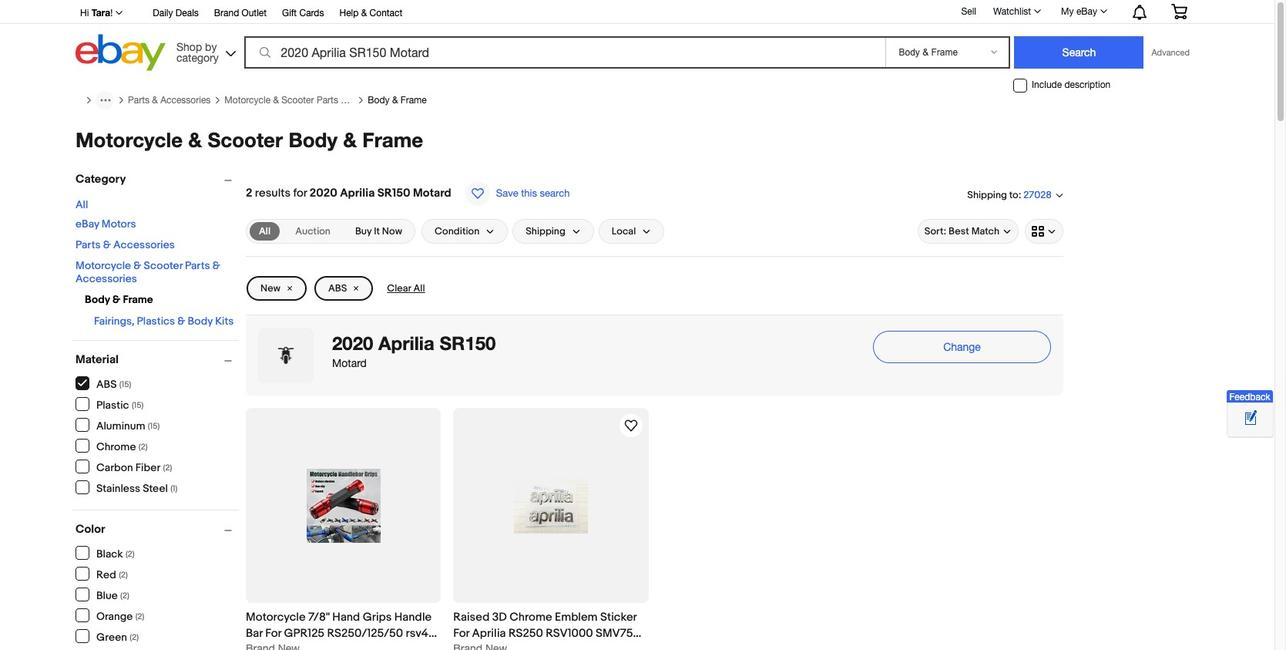 Task type: locate. For each thing, give the bounding box(es) containing it.
parts & accessories link down motors
[[76, 238, 175, 251]]

1 horizontal spatial all
[[259, 225, 271, 237]]

green
[[96, 630, 127, 643]]

account navigation
[[72, 0, 1200, 24]]

0 vertical spatial frame
[[401, 95, 427, 106]]

0 horizontal spatial abs
[[96, 377, 117, 391]]

by
[[205, 40, 217, 53]]

1 vertical spatial sr150
[[440, 332, 496, 354]]

motorcycle inside motorcycle 7/8" hand grips handle bar for gpr125 rs250/125/50 rsv4 1000 aprc rf
[[246, 610, 306, 625]]

0 vertical spatial sr150
[[378, 186, 411, 200]]

1 vertical spatial 2020
[[332, 332, 374, 354]]

1 vertical spatial ebay
[[76, 217, 99, 231]]

aprilia up decal
[[472, 626, 506, 641]]

parts & accessories link down category
[[128, 95, 211, 106]]

all up ebay motors link
[[76, 198, 88, 211]]

sell link
[[955, 6, 984, 17]]

(2) right red
[[119, 569, 128, 579]]

&
[[361, 8, 367, 19], [152, 95, 158, 106], [273, 95, 279, 106], [341, 95, 347, 106], [392, 95, 398, 106], [188, 128, 202, 152], [343, 128, 357, 152], [103, 238, 111, 251], [134, 259, 141, 272], [213, 259, 220, 272], [112, 293, 121, 306], [178, 315, 185, 328]]

2 horizontal spatial all
[[414, 282, 425, 295]]

motorcycle for motorcycle 7/8" hand grips handle bar for gpr125 rs250/125/50 rsv4 1000 aprc rf
[[246, 610, 306, 625]]

carbon
[[96, 461, 133, 474]]

motorcycle inside ebay motors parts & accessories motorcycle & scooter parts & accessories
[[76, 259, 131, 272]]

smv750
[[596, 626, 641, 641]]

0 horizontal spatial shipping
[[526, 225, 566, 237]]

scooter up 2
[[208, 128, 283, 152]]

buy
[[355, 225, 372, 237]]

0 horizontal spatial for
[[265, 626, 282, 641]]

auction link
[[286, 222, 340, 241]]

motorcycle & scooter parts & accessories link
[[225, 95, 400, 106], [76, 259, 220, 285]]

(15) for aluminum
[[148, 421, 160, 431]]

parts
[[128, 95, 150, 106], [317, 95, 338, 106], [76, 238, 101, 251], [185, 259, 210, 272]]

motorcycle & scooter parts & accessories link up plastics
[[76, 259, 220, 285]]

2020 inside '2020 aprilia sr150 motard'
[[332, 332, 374, 354]]

1 horizontal spatial for
[[454, 626, 470, 641]]

abs for abs
[[328, 282, 347, 295]]

(2)
[[139, 441, 148, 451], [163, 462, 172, 472], [126, 549, 135, 559], [119, 569, 128, 579], [120, 590, 129, 600], [135, 611, 144, 621], [130, 632, 139, 642]]

1 for from the left
[[265, 626, 282, 641]]

2 for from the left
[[454, 626, 470, 641]]

motorcycle & scooter parts & accessories
[[225, 95, 400, 106]]

daily
[[153, 8, 173, 19]]

0 vertical spatial all
[[76, 198, 88, 211]]

rs250/125/50
[[327, 626, 403, 641]]

2020 right the 'for'
[[310, 186, 338, 200]]

ebay right my at the right top of page
[[1077, 6, 1098, 17]]

2 horizontal spatial aprilia
[[472, 626, 506, 641]]

1 horizontal spatial ebay
[[1077, 6, 1098, 17]]

1 horizontal spatial abs
[[328, 282, 347, 295]]

abs inside abs "link"
[[328, 282, 347, 295]]

(2) inside black (2)
[[126, 549, 135, 559]]

motorcycle up category dropdown button
[[76, 128, 183, 152]]

decal
[[485, 643, 516, 650]]

1 horizontal spatial sr150
[[440, 332, 496, 354]]

parts & accessories
[[128, 95, 211, 106]]

shipping inside shipping to : 27028
[[968, 189, 1008, 201]]

shipping down search
[[526, 225, 566, 237]]

None submit
[[1015, 36, 1145, 69]]

(15) for abs
[[119, 379, 131, 389]]

:
[[1019, 189, 1022, 201]]

(15) right aluminum
[[148, 421, 160, 431]]

0 vertical spatial motard
[[413, 186, 452, 200]]

aprilia inside '2020 aprilia sr150 motard'
[[379, 332, 435, 354]]

shipping for shipping
[[526, 225, 566, 237]]

motorcycle 7/8" hand grips handle bar for gpr125 rs250/125/50 rsv4 1000 aprc rf heading
[[246, 610, 437, 650]]

0 vertical spatial scooter
[[282, 95, 314, 106]]

0 horizontal spatial aprilia
[[340, 186, 375, 200]]

all right the "clear"
[[414, 282, 425, 295]]

abs up plastic
[[96, 377, 117, 391]]

1 horizontal spatial shipping
[[968, 189, 1008, 201]]

(15) inside aluminum (15)
[[148, 421, 160, 431]]

2 vertical spatial aprilia
[[472, 626, 506, 641]]

2 vertical spatial scooter
[[144, 259, 183, 272]]

local button
[[599, 219, 665, 244]]

motors
[[102, 217, 136, 231]]

(2) for chrome
[[139, 441, 148, 451]]

aluminum
[[96, 419, 145, 432]]

aprilia down clear all link
[[379, 332, 435, 354]]

0 horizontal spatial all link
[[76, 198, 88, 211]]

1 vertical spatial frame
[[363, 128, 423, 152]]

shipping to : 27028
[[968, 189, 1053, 202]]

(15) inside abs (15)
[[119, 379, 131, 389]]

none submit inside shop by category banner
[[1015, 36, 1145, 69]]

buy it now
[[355, 225, 402, 237]]

stainless steel (1)
[[96, 482, 178, 495]]

27028
[[1024, 189, 1053, 202]]

my
[[1062, 6, 1075, 17]]

(2) right "black"
[[126, 549, 135, 559]]

0 vertical spatial (15)
[[119, 379, 131, 389]]

shop by category banner
[[72, 0, 1200, 75]]

black
[[96, 547, 123, 560]]

chrome up rs250
[[510, 610, 553, 625]]

1000
[[246, 643, 271, 650]]

emblem
[[555, 610, 598, 625]]

help & contact
[[340, 8, 403, 19]]

include
[[1033, 80, 1063, 90]]

shipping button
[[513, 219, 594, 244]]

rs250
[[509, 626, 543, 641]]

(15) up plastic (15)
[[119, 379, 131, 389]]

new
[[261, 282, 281, 295]]

2020 down abs "link"
[[332, 332, 374, 354]]

shipping
[[968, 189, 1008, 201], [526, 225, 566, 237]]

all link down results
[[250, 222, 280, 241]]

shipping inside shipping dropdown button
[[526, 225, 566, 237]]

carbon fiber (2)
[[96, 461, 172, 474]]

chrome inside raised 3d chrome emblem sticker for aprilia rs250 rsv1000 smv750 silver decal
[[510, 610, 553, 625]]

2 vertical spatial (15)
[[148, 421, 160, 431]]

motorcycle up motorcycle & scooter body & frame
[[225, 95, 271, 106]]

category
[[76, 172, 126, 187]]

(15) up aluminum (15)
[[132, 400, 144, 410]]

all
[[76, 198, 88, 211], [259, 225, 271, 237], [414, 282, 425, 295]]

for up silver in the bottom left of the page
[[454, 626, 470, 641]]

motorcycle & scooter body & frame
[[76, 128, 423, 152]]

chrome up carbon
[[96, 440, 136, 453]]

1 vertical spatial shipping
[[526, 225, 566, 237]]

contact
[[370, 8, 403, 19]]

aprilia
[[340, 186, 375, 200], [379, 332, 435, 354], [472, 626, 506, 641]]

aluminum (15)
[[96, 419, 160, 432]]

1 vertical spatial abs
[[96, 377, 117, 391]]

(2) inside orange (2)
[[135, 611, 144, 621]]

1 vertical spatial scooter
[[208, 128, 283, 152]]

ebay motors parts & accessories motorcycle & scooter parts & accessories
[[76, 217, 220, 285]]

abs right new link
[[328, 282, 347, 295]]

(2) inside blue (2)
[[120, 590, 129, 600]]

(2) up fiber
[[139, 441, 148, 451]]

motard down abs "link"
[[332, 357, 367, 369]]

local
[[612, 225, 636, 237]]

shipping left the to
[[968, 189, 1008, 201]]

scooter
[[282, 95, 314, 106], [208, 128, 283, 152], [144, 259, 183, 272]]

(2) right orange
[[135, 611, 144, 621]]

scooter up fairings, plastics & body kits
[[144, 259, 183, 272]]

0 vertical spatial 2020
[[310, 186, 338, 200]]

watch raised 3d chrome emblem sticker for aprilia rs250 rsv1000 smv750 silver decal image
[[622, 416, 640, 435]]

frame
[[401, 95, 427, 106], [363, 128, 423, 152], [123, 293, 153, 306]]

all down results
[[259, 225, 271, 237]]

1 vertical spatial motorcycle & scooter parts & accessories link
[[76, 259, 220, 285]]

motorcycle 7/8" hand grips handle bar for gpr125 rs250/125/50 rsv4 1000 aprc rf image
[[307, 469, 381, 543]]

for right bar
[[265, 626, 282, 641]]

(2) right green
[[130, 632, 139, 642]]

condition button
[[422, 219, 508, 244]]

motorcycle & scooter parts & accessories link up motorcycle & scooter body & frame
[[225, 95, 400, 106]]

1 horizontal spatial motard
[[413, 186, 452, 200]]

gift
[[282, 8, 297, 19]]

0 vertical spatial chrome
[[96, 440, 136, 453]]

stainless
[[96, 482, 140, 495]]

ebay inside account navigation
[[1077, 6, 1098, 17]]

change
[[944, 341, 982, 353]]

aprilia up buy
[[340, 186, 375, 200]]

ebay left motors
[[76, 217, 99, 231]]

0 horizontal spatial motard
[[332, 357, 367, 369]]

my ebay link
[[1053, 2, 1115, 21]]

accessories
[[161, 95, 211, 106], [349, 95, 400, 106], [113, 238, 175, 251], [76, 272, 137, 285]]

motorcycle up bar
[[246, 610, 306, 625]]

0 vertical spatial ebay
[[1077, 6, 1098, 17]]

plastic
[[96, 398, 129, 411]]

body
[[368, 95, 390, 106], [289, 128, 338, 152], [85, 293, 110, 306], [188, 315, 213, 328]]

(2) inside chrome (2)
[[139, 441, 148, 451]]

results
[[255, 186, 291, 200]]

body & frame
[[368, 95, 427, 106], [85, 293, 153, 306]]

motorcycle for motorcycle & scooter body & frame
[[76, 128, 183, 152]]

(2) right fiber
[[163, 462, 172, 472]]

(15) inside plastic (15)
[[132, 400, 144, 410]]

shop by category button
[[170, 34, 239, 67]]

1 vertical spatial all link
[[250, 222, 280, 241]]

1 horizontal spatial motorcycle & scooter parts & accessories link
[[225, 95, 400, 106]]

ebay inside ebay motors parts & accessories motorcycle & scooter parts & accessories
[[76, 217, 99, 231]]

1 horizontal spatial chrome
[[510, 610, 553, 625]]

& inside account navigation
[[361, 8, 367, 19]]

(2) inside green (2)
[[130, 632, 139, 642]]

2020 aprilia sr150 motard
[[332, 332, 496, 369]]

abs (15)
[[96, 377, 131, 391]]

(2) right 'blue'
[[120, 590, 129, 600]]

0 vertical spatial abs
[[328, 282, 347, 295]]

orange (2)
[[96, 610, 144, 623]]

motorcycle for motorcycle & scooter parts & accessories
[[225, 95, 271, 106]]

1 vertical spatial body & frame
[[85, 293, 153, 306]]

2 vertical spatial all
[[414, 282, 425, 295]]

1 horizontal spatial aprilia
[[379, 332, 435, 354]]

aprilia inside raised 3d chrome emblem sticker for aprilia rs250 rsv1000 smv750 silver decal
[[472, 626, 506, 641]]

all link up ebay motors link
[[76, 198, 88, 211]]

1 horizontal spatial all link
[[250, 222, 280, 241]]

1 horizontal spatial body & frame
[[368, 95, 427, 106]]

gpr125
[[284, 626, 325, 641]]

1 vertical spatial aprilia
[[379, 332, 435, 354]]

deals
[[176, 8, 199, 19]]

motard up condition
[[413, 186, 452, 200]]

orange
[[96, 610, 133, 623]]

0 vertical spatial motorcycle & scooter parts & accessories link
[[225, 95, 400, 106]]

it
[[374, 225, 380, 237]]

(2) inside red (2)
[[119, 569, 128, 579]]

abs for abs (15)
[[96, 377, 117, 391]]

red
[[96, 568, 116, 581]]

fiber
[[136, 461, 161, 474]]

0 vertical spatial shipping
[[968, 189, 1008, 201]]

0 horizontal spatial ebay
[[76, 217, 99, 231]]

1 vertical spatial chrome
[[510, 610, 553, 625]]

scooter up motorcycle & scooter body & frame
[[282, 95, 314, 106]]

bar
[[246, 626, 263, 641]]

motorcycle down ebay motors link
[[76, 259, 131, 272]]

0 vertical spatial body & frame
[[368, 95, 427, 106]]

aprc
[[274, 643, 305, 650]]

1 vertical spatial motard
[[332, 357, 367, 369]]

abs
[[328, 282, 347, 295], [96, 377, 117, 391]]

1 vertical spatial (15)
[[132, 400, 144, 410]]



Task type: vqa. For each thing, say whether or not it's contained in the screenshot.
the Manual in 'Side Mirror For 2011-2013 Ford Transit Connect Driver Side LH Manual Fold Black New $79.99 + $9.99 shipping 26 sold'
no



Task type: describe. For each thing, give the bounding box(es) containing it.
advanced
[[1152, 48, 1191, 57]]

steel
[[143, 482, 168, 495]]

green (2)
[[96, 630, 139, 643]]

3d
[[492, 610, 507, 625]]

raised 3d chrome emblem sticker for aprilia rs250 rsv1000 smv750 silver decal image
[[514, 478, 588, 533]]

0 vertical spatial parts & accessories link
[[128, 95, 211, 106]]

1 vertical spatial parts & accessories link
[[76, 238, 175, 251]]

rf
[[307, 643, 321, 650]]

All selected text field
[[259, 224, 271, 238]]

category button
[[76, 172, 239, 187]]

material button
[[76, 352, 239, 367]]

category
[[177, 51, 219, 64]]

save this search button
[[461, 180, 575, 207]]

(2) for red
[[119, 569, 128, 579]]

clear
[[387, 282, 411, 295]]

cards
[[300, 8, 324, 19]]

fairings,
[[94, 315, 135, 328]]

motorcycle 7/8" hand grips handle bar for gpr125 rs250/125/50 rsv4 1000 aprc rf
[[246, 610, 432, 650]]

raised 3d chrome emblem sticker for aprilia rs250 rsv1000 smv750 silver decal link
[[454, 609, 649, 650]]

scooter for parts
[[282, 95, 314, 106]]

clear all link
[[381, 276, 432, 301]]

2 vertical spatial frame
[[123, 293, 153, 306]]

(1)
[[171, 483, 178, 493]]

black (2)
[[96, 547, 135, 560]]

plastic (15)
[[96, 398, 144, 411]]

now
[[382, 225, 402, 237]]

plastics
[[137, 315, 175, 328]]

change button
[[874, 331, 1052, 363]]

brand outlet link
[[214, 5, 267, 22]]

condition
[[435, 225, 480, 237]]

2020 aprilia sr150 main content
[[240, 165, 1070, 650]]

sr150 inside '2020 aprilia sr150 motard'
[[440, 332, 496, 354]]

0 vertical spatial all link
[[76, 198, 88, 211]]

rsv4
[[406, 626, 429, 641]]

blue
[[96, 589, 118, 602]]

motorcycle 7/8" hand grips handle bar for gpr125 rs250/125/50 rsv4 1000 aprc rf link
[[246, 609, 441, 650]]

sticker
[[601, 610, 637, 625]]

(2) for green
[[130, 632, 139, 642]]

include description
[[1033, 80, 1111, 90]]

to
[[1010, 189, 1019, 201]]

0 horizontal spatial motorcycle & scooter parts & accessories link
[[76, 259, 220, 285]]

silver
[[454, 643, 482, 650]]

color button
[[76, 522, 239, 537]]

daily deals link
[[153, 5, 199, 22]]

save this search
[[496, 187, 570, 199]]

tara
[[92, 7, 110, 19]]

your shopping cart image
[[1171, 4, 1189, 19]]

buy it now link
[[346, 222, 412, 241]]

blue (2)
[[96, 589, 129, 602]]

grips
[[363, 610, 392, 625]]

abs link
[[315, 276, 373, 301]]

scooter inside ebay motors parts & accessories motorcycle & scooter parts & accessories
[[144, 259, 183, 272]]

scooter for body
[[208, 128, 283, 152]]

gift cards
[[282, 8, 324, 19]]

shop
[[177, 40, 202, 53]]

help & contact link
[[340, 5, 403, 22]]

color
[[76, 522, 105, 537]]

0 horizontal spatial chrome
[[96, 440, 136, 453]]

shop by category
[[177, 40, 219, 64]]

chrome (2)
[[96, 440, 148, 453]]

shipping for shipping to : 27028
[[968, 189, 1008, 201]]

ebay motors link
[[76, 217, 136, 231]]

red (2)
[[96, 568, 128, 581]]

!
[[110, 8, 113, 19]]

for inside motorcycle 7/8" hand grips handle bar for gpr125 rs250/125/50 rsv4 1000 aprc rf
[[265, 626, 282, 641]]

0 horizontal spatial all
[[76, 198, 88, 211]]

my ebay
[[1062, 6, 1098, 17]]

best
[[949, 225, 970, 237]]

this
[[521, 187, 537, 199]]

(15) for plastic
[[132, 400, 144, 410]]

7/8"
[[308, 610, 330, 625]]

(2) for blue
[[120, 590, 129, 600]]

for
[[293, 186, 307, 200]]

help
[[340, 8, 359, 19]]

description
[[1065, 80, 1111, 90]]

2
[[246, 186, 253, 200]]

material
[[76, 352, 119, 367]]

(2) for black
[[126, 549, 135, 559]]

raised 3d chrome emblem sticker for aprilia rs250 rsv1000 smv750 silver decal heading
[[454, 610, 642, 650]]

1 vertical spatial all
[[259, 225, 271, 237]]

gift cards link
[[282, 5, 324, 22]]

brand
[[214, 8, 239, 19]]

raised
[[454, 610, 490, 625]]

body & frame link
[[368, 95, 427, 106]]

0 horizontal spatial body & frame
[[85, 293, 153, 306]]

watchlist link
[[985, 2, 1049, 21]]

2 results for 2020 aprilia sr150 motard
[[246, 186, 452, 200]]

Search for anything text field
[[247, 38, 883, 67]]

for inside raised 3d chrome emblem sticker for aprilia rs250 rsv1000 smv750 silver decal
[[454, 626, 470, 641]]

0 horizontal spatial sr150
[[378, 186, 411, 200]]

listing options selector. gallery view selected. image
[[1033, 225, 1057, 237]]

watchlist
[[994, 6, 1032, 17]]

motard inside '2020 aprilia sr150 motard'
[[332, 357, 367, 369]]

hi tara !
[[80, 7, 113, 19]]

new link
[[247, 276, 307, 301]]

sell
[[962, 6, 977, 17]]

handle
[[395, 610, 432, 625]]

hand
[[333, 610, 360, 625]]

sort: best match
[[925, 225, 1000, 237]]

brand outlet
[[214, 8, 267, 19]]

(2) for orange
[[135, 611, 144, 621]]

clear all
[[387, 282, 425, 295]]

match
[[972, 225, 1000, 237]]

(2) inside carbon fiber (2)
[[163, 462, 172, 472]]

0 vertical spatial aprilia
[[340, 186, 375, 200]]

auction
[[295, 225, 331, 237]]

feedback
[[1230, 392, 1271, 402]]

rsv1000
[[546, 626, 593, 641]]



